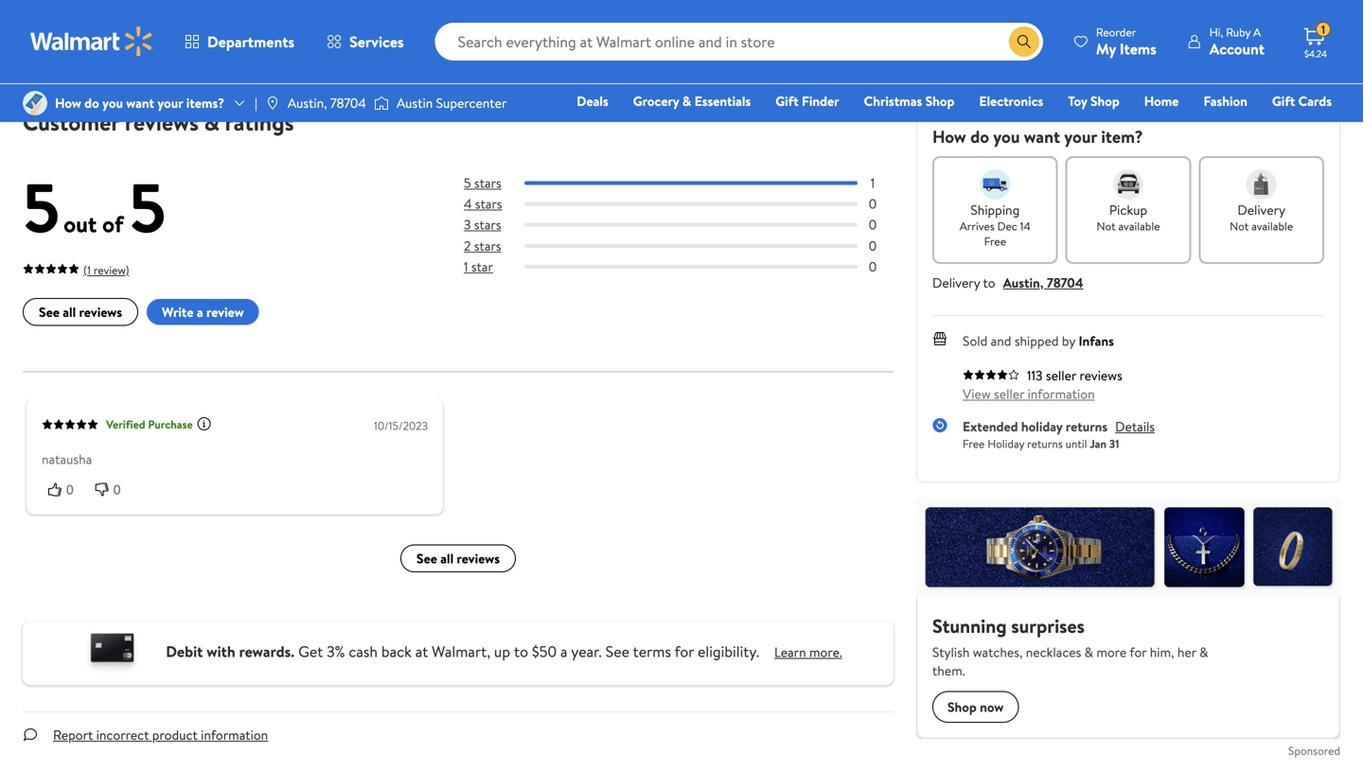 Task type: describe. For each thing, give the bounding box(es) containing it.
2 horizontal spatial 1
[[1322, 21, 1326, 38]]

one debit card image
[[74, 630, 151, 678]]

available for pickup
[[1119, 218, 1160, 234]]

free for extended
[[963, 436, 985, 452]]

ruby
[[1226, 24, 1251, 40]]

reviews up debit with rewards. get 3% cash back at walmart, up to $50 a year. see terms for eligibility.
[[457, 550, 500, 568]]

item?
[[1101, 125, 1143, 148]]

my
[[1096, 38, 1116, 59]]

14
[[1020, 218, 1031, 234]]

grocery & essentials
[[633, 92, 751, 110]]

1 horizontal spatial see
[[417, 550, 437, 568]]

verified
[[106, 417, 145, 433]]

3+ day shipping for 447
[[684, 47, 760, 63]]

1 star
[[464, 257, 493, 276]]

2 stars
[[464, 237, 501, 255]]

report incorrect product information
[[53, 726, 268, 745]]

2 shipping from the left
[[283, 47, 324, 63]]

10/15/2023
[[374, 418, 428, 434]]

delivery not available
[[1230, 200, 1294, 234]]

1 horizontal spatial returns
[[1066, 417, 1108, 436]]

fashion link
[[1195, 91, 1256, 111]]

austin
[[397, 94, 433, 112]]

view seller information
[[963, 385, 1095, 403]]

terms
[[633, 641, 671, 662]]

home
[[1145, 92, 1179, 110]]

0 vertical spatial 78704
[[330, 94, 366, 112]]

0 vertical spatial information
[[1028, 385, 1095, 403]]

0 horizontal spatial see all reviews link
[[23, 298, 138, 326]]

services button
[[311, 19, 420, 64]]

report
[[53, 726, 93, 745]]

ratings
[[225, 107, 294, 138]]

(1 review)
[[83, 262, 129, 278]]

product group containing 3+ day shipping
[[244, 0, 436, 74]]

one debit link
[[1179, 117, 1260, 138]]

cash
[[349, 641, 378, 662]]

edit selections button
[[1242, 89, 1325, 108]]

2 day from the left
[[264, 47, 281, 63]]

do for how do you want your items?
[[84, 94, 99, 112]]

sold
[[963, 332, 988, 350]]

product group containing 89
[[462, 0, 653, 74]]

89
[[523, 17, 535, 33]]

shipping for 108
[[60, 47, 101, 63]]

reviews down (1 review)
[[79, 303, 122, 321]]

gift finder
[[776, 92, 839, 110]]

back
[[381, 641, 412, 662]]

1 0 button from the left
[[42, 480, 89, 499]]

a inside 'link'
[[197, 303, 203, 321]]

deals
[[577, 92, 609, 110]]

intent image for delivery image
[[1247, 169, 1277, 199]]

out
[[64, 208, 97, 240]]

star
[[471, 257, 493, 276]]

with
[[207, 641, 236, 662]]

1 3+ day shipping from the left
[[248, 47, 324, 63]]

your for item?
[[1065, 125, 1097, 148]]

1 3+ from the left
[[248, 47, 261, 63]]

day for 108
[[41, 47, 57, 63]]

(1
[[83, 262, 91, 278]]

progress bar for 4 stars
[[525, 202, 858, 206]]

intent image for shipping image
[[980, 169, 1011, 199]]

1 vertical spatial 1
[[871, 174, 875, 192]]

walmart+ link
[[1267, 117, 1341, 138]]

verified purchase information image
[[197, 416, 212, 432]]

gift for finder
[[776, 92, 799, 110]]

stars for 4 stars
[[475, 195, 502, 213]]

Walmart Site-Wide search field
[[435, 23, 1043, 61]]

0 vertical spatial see all reviews
[[39, 303, 122, 321]]

3 stars
[[464, 216, 501, 234]]

austin, 78704 button
[[1003, 273, 1084, 292]]

incorrect
[[96, 726, 149, 745]]

information inside button
[[201, 726, 268, 745]]

holiday
[[1022, 417, 1063, 436]]

5 for 5 out of 5
[[23, 160, 60, 255]]

purchase
[[148, 417, 193, 433]]

supercenter
[[436, 94, 507, 112]]

shipping
[[971, 200, 1020, 219]]

one debit card  debit with rewards. get 3% cash back at walmart, up to $50 a year. see terms for eligibility. learn more. element
[[775, 643, 842, 663]]

31
[[1110, 436, 1120, 452]]

progress bar for 2 stars
[[525, 244, 858, 248]]

items?
[[186, 94, 224, 112]]

one debit
[[1187, 118, 1251, 137]]

shipping arrives dec 14 free
[[960, 200, 1031, 249]]

until
[[1066, 436, 1087, 452]]

intent image for pickup image
[[1113, 169, 1144, 199]]

$50
[[532, 641, 557, 662]]

pink
[[1042, 91, 1066, 110]]

by
[[1062, 332, 1076, 350]]

review
[[206, 303, 244, 321]]

customer reviews & ratings
[[23, 107, 294, 138]]

up to sixty percent off deals. shop now. image
[[933, 37, 1325, 80]]

details button
[[1116, 417, 1155, 436]]

0 horizontal spatial 1
[[464, 257, 468, 276]]

447
[[740, 17, 760, 33]]

learn
[[775, 643, 806, 662]]

pickup not available
[[1097, 200, 1160, 234]]

sold and shipped by infans
[[963, 332, 1114, 350]]

product group containing 108
[[27, 0, 218, 74]]

1 horizontal spatial 5
[[129, 160, 166, 255]]

arrives
[[960, 218, 995, 234]]

your for items?
[[158, 94, 183, 112]]

0 horizontal spatial all
[[63, 303, 76, 321]]

5 for 5 stars
[[464, 174, 471, 192]]

delivery for to
[[933, 273, 980, 292]]

how for how do you want your item?
[[933, 125, 966, 148]]

registry
[[1114, 118, 1162, 137]]

113
[[1027, 366, 1043, 385]]

hi, ruby a account
[[1210, 24, 1265, 59]]

hi,
[[1210, 24, 1224, 40]]

0 for 2 stars
[[869, 237, 877, 255]]

items
[[1120, 38, 1157, 59]]

0 vertical spatial see
[[39, 303, 60, 321]]

reorder my items
[[1096, 24, 1157, 59]]

product group containing 447
[[680, 0, 871, 74]]

free for shipping
[[984, 233, 1006, 249]]

write
[[162, 303, 194, 321]]

gift cards link
[[1264, 91, 1341, 111]]

sponsored
[[1289, 743, 1341, 759]]

Search search field
[[435, 23, 1043, 61]]



Task type: vqa. For each thing, say whether or not it's contained in the screenshot.


Task type: locate. For each thing, give the bounding box(es) containing it.
a
[[1254, 24, 1261, 40]]

you down walmart image
[[102, 94, 123, 112]]

2 3+ day shipping from the left
[[466, 47, 542, 63]]

shop right christmas
[[926, 92, 955, 110]]

1 vertical spatial 78704
[[1047, 273, 1084, 292]]

78704 up by
[[1047, 273, 1084, 292]]

0 horizontal spatial 3+ day shipping
[[248, 47, 324, 63]]

progress bar
[[525, 181, 858, 185], [525, 202, 858, 206], [525, 223, 858, 227], [525, 244, 858, 248], [525, 265, 858, 269]]

delivery down intent image for delivery
[[1238, 200, 1286, 219]]

for
[[675, 641, 694, 662]]

1 horizontal spatial available
[[1252, 218, 1294, 234]]

1 horizontal spatial do
[[971, 125, 989, 148]]

color
[[973, 91, 1005, 110]]

do down 2-day shipping at the left
[[84, 94, 99, 112]]

christmas
[[864, 92, 923, 110]]

information up holiday at the bottom
[[1028, 385, 1095, 403]]

gift for cards
[[1272, 92, 1296, 110]]

shop inside toy shop link
[[1091, 92, 1120, 110]]

3 day from the left
[[481, 47, 498, 63]]

learn more.
[[775, 643, 842, 662]]

3 progress bar from the top
[[525, 223, 858, 227]]

seller right 113
[[1046, 366, 1077, 385]]

gift inside gift cards registry
[[1272, 92, 1296, 110]]

1 horizontal spatial you
[[994, 125, 1020, 148]]

how down actual
[[933, 125, 966, 148]]

2 horizontal spatial see
[[606, 641, 630, 662]]

pickup
[[1110, 200, 1148, 219]]

0 horizontal spatial how
[[55, 94, 81, 112]]

you down the electronics link
[[994, 125, 1020, 148]]

3+ day shipping for 89
[[466, 47, 542, 63]]

search icon image
[[1017, 34, 1032, 49]]

review)
[[94, 262, 129, 278]]

1 vertical spatial delivery
[[933, 273, 980, 292]]

shop inside christmas shop link
[[926, 92, 955, 110]]

seller
[[1046, 366, 1077, 385], [994, 385, 1025, 403]]

108
[[87, 17, 104, 33]]

product group
[[27, 0, 218, 74], [244, 0, 436, 74], [462, 0, 653, 74], [680, 0, 871, 74]]

debit left with
[[166, 641, 203, 662]]

$4.24
[[1305, 47, 1327, 60]]

product group up austin, 78704
[[244, 0, 436, 74]]

free down the 'shipping'
[[984, 233, 1006, 249]]

3+ for 89
[[466, 47, 479, 63]]

|
[[255, 94, 257, 112]]

1 horizontal spatial 78704
[[1047, 273, 1084, 292]]

day for 447
[[699, 47, 716, 63]]

0 horizontal spatial do
[[84, 94, 99, 112]]

2-
[[30, 47, 41, 63]]

departments button
[[169, 19, 311, 64]]

3
[[464, 216, 471, 234]]

your left items?
[[158, 94, 183, 112]]

austin, down 14
[[1003, 273, 1044, 292]]

a right $50
[[561, 641, 568, 662]]

1 horizontal spatial not
[[1230, 218, 1249, 234]]

2-day shipping
[[30, 47, 101, 63]]

how
[[55, 94, 81, 112], [933, 125, 966, 148]]

1 left star
[[464, 257, 468, 276]]

reviews down infans
[[1080, 366, 1123, 385]]

0 horizontal spatial a
[[197, 303, 203, 321]]

1 vertical spatial see all reviews link
[[401, 545, 516, 573]]

see right year.
[[606, 641, 630, 662]]

0 horizontal spatial 5
[[23, 160, 60, 255]]

4 stars
[[464, 195, 502, 213]]

2 product group from the left
[[244, 0, 436, 74]]

and
[[991, 332, 1012, 350]]

extended
[[963, 417, 1018, 436]]

of
[[102, 208, 123, 240]]

1 vertical spatial how
[[933, 125, 966, 148]]

1 not from the left
[[1097, 218, 1116, 234]]

services
[[349, 31, 404, 52]]

2 vertical spatial 1
[[464, 257, 468, 276]]

0 horizontal spatial see
[[39, 303, 60, 321]]

1 vertical spatial all
[[441, 550, 454, 568]]

1 vertical spatial want
[[1024, 125, 1060, 148]]

0 horizontal spatial information
[[201, 726, 268, 745]]

1 up "$4.24"
[[1322, 21, 1326, 38]]

1 vertical spatial to
[[514, 641, 528, 662]]

account
[[1210, 38, 1265, 59]]

1 horizontal spatial delivery
[[1238, 200, 1286, 219]]

0 horizontal spatial  image
[[23, 91, 47, 116]]

free inside extended holiday returns details free holiday returns until jan 31
[[963, 436, 985, 452]]

0 vertical spatial all
[[63, 303, 76, 321]]

1 product group from the left
[[27, 0, 218, 74]]

day up ratings
[[264, 47, 281, 63]]

view seller information link
[[963, 385, 1095, 403]]

seller for 113
[[1046, 366, 1077, 385]]

write a review
[[162, 303, 244, 321]]

shipping up austin, 78704
[[283, 47, 324, 63]]

0 horizontal spatial debit
[[166, 641, 203, 662]]

0
[[869, 195, 877, 213], [869, 216, 877, 234], [869, 237, 877, 255], [869, 257, 877, 276], [66, 482, 74, 498], [113, 482, 121, 498]]

1 progress bar from the top
[[525, 181, 858, 185]]

how down 2-day shipping at the left
[[55, 94, 81, 112]]

stars for 3 stars
[[474, 216, 501, 234]]

4 shipping from the left
[[719, 47, 760, 63]]

free inside shipping arrives dec 14 free
[[984, 233, 1006, 249]]

eligibility.
[[698, 641, 759, 662]]

 image for how do you want your items?
[[23, 91, 47, 116]]

delivery for not
[[1238, 200, 1286, 219]]

0 horizontal spatial austin,
[[288, 94, 327, 112]]

walmart image
[[30, 27, 153, 57]]

0 vertical spatial a
[[197, 303, 203, 321]]

stars up 4 stars
[[474, 174, 502, 192]]

all down (1 review) 'link' in the top left of the page
[[63, 303, 76, 321]]

0 horizontal spatial to
[[514, 641, 528, 662]]

gift left finder
[[776, 92, 799, 110]]

:
[[1005, 91, 1009, 110]]

available inside delivery not available
[[1252, 218, 1294, 234]]

information right 'product' on the bottom left of the page
[[201, 726, 268, 745]]

want down 'pink'
[[1024, 125, 1060, 148]]

0 horizontal spatial delivery
[[933, 273, 980, 292]]

1 vertical spatial see all reviews
[[417, 550, 500, 568]]

how for how do you want your items?
[[55, 94, 81, 112]]

0 horizontal spatial shop
[[926, 92, 955, 110]]

shop right toy
[[1091, 92, 1120, 110]]

3 shipping from the left
[[501, 47, 542, 63]]

electronics link
[[971, 91, 1052, 111]]

2 not from the left
[[1230, 218, 1249, 234]]

more.
[[810, 643, 842, 662]]

1 horizontal spatial  image
[[265, 96, 280, 111]]

see all reviews down (1
[[39, 303, 122, 321]]

0 horizontal spatial available
[[1119, 218, 1160, 234]]

edit
[[1242, 89, 1264, 108]]

all up walmart,
[[441, 550, 454, 568]]

0 horizontal spatial want
[[126, 94, 154, 112]]

0 horizontal spatial 3+
[[248, 47, 261, 63]]

0 vertical spatial delivery
[[1238, 200, 1286, 219]]

shop for toy shop
[[1091, 92, 1120, 110]]

3+ up |
[[248, 47, 261, 63]]

gift right edit
[[1272, 92, 1296, 110]]

seller for view
[[994, 385, 1025, 403]]

debit
[[1219, 118, 1251, 137], [166, 641, 203, 662]]

1 horizontal spatial 1
[[871, 174, 875, 192]]

1 horizontal spatial want
[[1024, 125, 1060, 148]]

stars right 2
[[474, 237, 501, 255]]

product
[[152, 726, 198, 745]]

not down intent image for delivery
[[1230, 218, 1249, 234]]

see all reviews link
[[23, 298, 138, 326], [401, 545, 516, 573]]

stars right '4'
[[475, 195, 502, 213]]

 image right |
[[265, 96, 280, 111]]

not down intent image for pickup
[[1097, 218, 1116, 234]]

1 horizontal spatial information
[[1028, 385, 1095, 403]]

0 horizontal spatial your
[[158, 94, 183, 112]]

2 0 button from the left
[[89, 480, 136, 499]]

progress bar for 1 star
[[525, 265, 858, 269]]

see down (1 review) 'link' in the top left of the page
[[39, 303, 60, 321]]

stars for 2 stars
[[474, 237, 501, 255]]

shipping down 108
[[60, 47, 101, 63]]

1 day from the left
[[41, 47, 57, 63]]

available
[[1119, 218, 1160, 234], [1252, 218, 1294, 234]]

day for 89
[[481, 47, 498, 63]]

5 left out at top
[[23, 160, 60, 255]]

fashion
[[1204, 92, 1248, 110]]

0 for 4 stars
[[869, 195, 877, 213]]

1 horizontal spatial shop
[[1091, 92, 1120, 110]]

1 vertical spatial free
[[963, 436, 985, 452]]

customer
[[23, 107, 119, 138]]

electronics
[[979, 92, 1044, 110]]

4 day from the left
[[699, 47, 716, 63]]

1 vertical spatial austin,
[[1003, 273, 1044, 292]]

1 horizontal spatial how
[[933, 125, 966, 148]]

stars right 3
[[474, 216, 501, 234]]

3+ up "supercenter" on the left
[[466, 47, 479, 63]]

day up "supercenter" on the left
[[481, 47, 498, 63]]

shipping for 89
[[501, 47, 542, 63]]

3 product group from the left
[[462, 0, 653, 74]]

1 horizontal spatial all
[[441, 550, 454, 568]]

3%
[[327, 641, 345, 662]]

5
[[23, 160, 60, 255], [129, 160, 166, 255], [464, 174, 471, 192]]

1 horizontal spatial see all reviews link
[[401, 545, 516, 573]]

reorder
[[1096, 24, 1137, 40]]

available down intent image for pickup
[[1119, 218, 1160, 234]]

you for how do you want your item?
[[994, 125, 1020, 148]]

0 vertical spatial to
[[983, 273, 996, 292]]

1 shipping from the left
[[60, 47, 101, 63]]

0 vertical spatial free
[[984, 233, 1006, 249]]

not for delivery
[[1230, 218, 1249, 234]]

do down "color"
[[971, 125, 989, 148]]

1 gift from the left
[[776, 92, 799, 110]]

1 available from the left
[[1119, 218, 1160, 234]]

want
[[126, 94, 154, 112], [1024, 125, 1060, 148]]

shipping down 89
[[501, 47, 542, 63]]

christmas shop link
[[856, 91, 963, 111]]

1 horizontal spatial your
[[1065, 125, 1097, 148]]

walmart,
[[432, 641, 491, 662]]

0 horizontal spatial gift
[[776, 92, 799, 110]]

& left ratings
[[204, 107, 220, 138]]

2 horizontal spatial 3+
[[684, 47, 697, 63]]

do for how do you want your item?
[[971, 125, 989, 148]]

1 horizontal spatial debit
[[1219, 118, 1251, 137]]

debit down fashion
[[1219, 118, 1251, 137]]

your down toy
[[1065, 125, 1097, 148]]

2 available from the left
[[1252, 218, 1294, 234]]

0 horizontal spatial 78704
[[330, 94, 366, 112]]

1 horizontal spatial to
[[983, 273, 996, 292]]

0 vertical spatial do
[[84, 94, 99, 112]]

2 vertical spatial see
[[606, 641, 630, 662]]

to right the up
[[514, 641, 528, 662]]

information
[[1028, 385, 1095, 403], [201, 726, 268, 745]]

want left items?
[[126, 94, 154, 112]]

want for items?
[[126, 94, 154, 112]]

0 vertical spatial want
[[126, 94, 154, 112]]

3+ for 447
[[684, 47, 697, 63]]

0 horizontal spatial see all reviews
[[39, 303, 122, 321]]

product group up deals
[[462, 0, 653, 74]]

& right grocery
[[683, 92, 692, 110]]

christmas shop
[[864, 92, 955, 110]]

1 vertical spatial do
[[971, 125, 989, 148]]

2 shop from the left
[[1091, 92, 1120, 110]]

jan
[[1090, 436, 1107, 452]]

1 horizontal spatial seller
[[1046, 366, 1077, 385]]

gift cards registry
[[1114, 92, 1332, 137]]

0 horizontal spatial you
[[102, 94, 123, 112]]

delivery
[[1238, 200, 1286, 219], [933, 273, 980, 292]]

3+ day shipping
[[248, 47, 324, 63], [466, 47, 542, 63], [684, 47, 760, 63]]

4 progress bar from the top
[[525, 244, 858, 248]]

toy
[[1068, 92, 1088, 110]]

1 vertical spatial debit
[[166, 641, 203, 662]]

2 3+ from the left
[[466, 47, 479, 63]]

toy shop
[[1068, 92, 1120, 110]]

day up 'customer'
[[41, 47, 57, 63]]

1 horizontal spatial 3+
[[466, 47, 479, 63]]

1 vertical spatial you
[[994, 125, 1020, 148]]

year.
[[571, 641, 602, 662]]

finder
[[802, 92, 839, 110]]

selections
[[1267, 89, 1325, 108]]

0 horizontal spatial seller
[[994, 385, 1025, 403]]

see up at
[[417, 550, 437, 568]]

2 horizontal spatial 5
[[464, 174, 471, 192]]

2 gift from the left
[[1272, 92, 1296, 110]]

3 3+ day shipping from the left
[[684, 47, 760, 63]]

available inside pickup not available
[[1119, 218, 1160, 234]]

3+ up grocery & essentials
[[684, 47, 697, 63]]

0 horizontal spatial returns
[[1027, 436, 1063, 452]]

 image
[[374, 94, 389, 113]]

2 progress bar from the top
[[525, 202, 858, 206]]

you for how do you want your items?
[[102, 94, 123, 112]]

5 stars
[[464, 174, 502, 192]]

1 shop from the left
[[926, 92, 955, 110]]

toy shop link
[[1060, 91, 1128, 111]]

walmart+
[[1276, 118, 1332, 137]]

1 vertical spatial see
[[417, 550, 437, 568]]

4.1593 stars out of 5, based on 113 seller reviews element
[[963, 369, 1020, 380]]

1 horizontal spatial a
[[561, 641, 568, 662]]

austin, right |
[[288, 94, 327, 112]]

2
[[464, 237, 471, 255]]

 image for austin, 78704
[[265, 96, 280, 111]]

(1 review) link
[[23, 258, 129, 279]]

1 horizontal spatial 3+ day shipping
[[466, 47, 542, 63]]

 image down 2- on the top of page
[[23, 91, 47, 116]]

want for item?
[[1024, 125, 1060, 148]]

0 for 1 star
[[869, 257, 877, 276]]

seller down 4.1593 stars out of 5, based on 113 seller reviews 'element'
[[994, 385, 1025, 403]]

3+ day shipping down 447
[[684, 47, 760, 63]]

actual color :
[[933, 91, 1009, 110]]

a right write
[[197, 303, 203, 321]]

0 vertical spatial austin,
[[288, 94, 327, 112]]

5 progress bar from the top
[[525, 265, 858, 269]]

essentials
[[695, 92, 751, 110]]

shipping for 447
[[719, 47, 760, 63]]

austin supercenter
[[397, 94, 507, 112]]

free
[[984, 233, 1006, 249], [963, 436, 985, 452]]

not
[[1097, 218, 1116, 234], [1230, 218, 1249, 234]]

returns left until
[[1027, 436, 1063, 452]]

not for pickup
[[1097, 218, 1116, 234]]

shipping down 447
[[719, 47, 760, 63]]

available for delivery
[[1252, 218, 1294, 234]]

3+ day shipping down 89
[[466, 47, 542, 63]]

product group up gift finder
[[680, 0, 871, 74]]

view
[[963, 385, 991, 403]]

registry link
[[1106, 117, 1171, 138]]

5 up '4'
[[464, 174, 471, 192]]

available down intent image for delivery
[[1252, 218, 1294, 234]]

1 down christmas
[[871, 174, 875, 192]]

see all reviews up walmart,
[[417, 550, 500, 568]]

0 vertical spatial how
[[55, 94, 81, 112]]

1 horizontal spatial austin,
[[1003, 273, 1044, 292]]

delivery down 'arrives'
[[933, 273, 980, 292]]

you
[[102, 94, 123, 112], [994, 125, 1020, 148]]

day up essentials
[[699, 47, 716, 63]]

not inside delivery not available
[[1230, 218, 1249, 234]]

0 vertical spatial you
[[102, 94, 123, 112]]

0 vertical spatial see all reviews link
[[23, 298, 138, 326]]

1 horizontal spatial see all reviews
[[417, 550, 500, 568]]

78704 down services popup button
[[330, 94, 366, 112]]

3+ day shipping up |
[[248, 47, 324, 63]]

4 product group from the left
[[680, 0, 871, 74]]

shipped
[[1015, 332, 1059, 350]]

edit selections
[[1242, 89, 1325, 108]]

free left 'holiday'
[[963, 436, 985, 452]]

home link
[[1136, 91, 1188, 111]]

 image
[[23, 91, 47, 116], [265, 96, 280, 111]]

returns left 31
[[1066, 417, 1108, 436]]

1 horizontal spatial &
[[683, 92, 692, 110]]

0 vertical spatial your
[[158, 94, 183, 112]]

how do you want your item?
[[933, 125, 1143, 148]]

1 vertical spatial your
[[1065, 125, 1097, 148]]

0 vertical spatial 1
[[1322, 21, 1326, 38]]

0 horizontal spatial &
[[204, 107, 220, 138]]

shop for christmas shop
[[926, 92, 955, 110]]

0 vertical spatial debit
[[1219, 118, 1251, 137]]

see all reviews link down (1
[[23, 298, 138, 326]]

3 3+ from the left
[[684, 47, 697, 63]]

product group up how do you want your items?
[[27, 0, 218, 74]]

1 vertical spatial a
[[561, 641, 568, 662]]

your
[[158, 94, 183, 112], [1065, 125, 1097, 148]]

0 horizontal spatial not
[[1097, 218, 1116, 234]]

reviews right 'customer'
[[125, 107, 199, 138]]

delivery inside delivery not available
[[1238, 200, 1286, 219]]

5 right "of"
[[129, 160, 166, 255]]

see all reviews link up walmart,
[[401, 545, 516, 573]]

returns
[[1066, 417, 1108, 436], [1027, 436, 1063, 452]]

1 vertical spatial information
[[201, 726, 268, 745]]

grocery
[[633, 92, 679, 110]]

1 horizontal spatial gift
[[1272, 92, 1296, 110]]

to left the 'austin, 78704' button
[[983, 273, 996, 292]]

do
[[84, 94, 99, 112], [971, 125, 989, 148]]

reviews
[[125, 107, 199, 138], [79, 303, 122, 321], [1080, 366, 1123, 385], [457, 550, 500, 568]]

progress bar for 3 stars
[[525, 223, 858, 227]]

one
[[1187, 118, 1216, 137]]

dec
[[998, 218, 1018, 234]]

0 for 3 stars
[[869, 216, 877, 234]]

progress bar for 5 stars
[[525, 181, 858, 185]]

delivery to austin, 78704
[[933, 273, 1084, 292]]

stars for 5 stars
[[474, 174, 502, 192]]

2 horizontal spatial 3+ day shipping
[[684, 47, 760, 63]]

not inside pickup not available
[[1097, 218, 1116, 234]]



